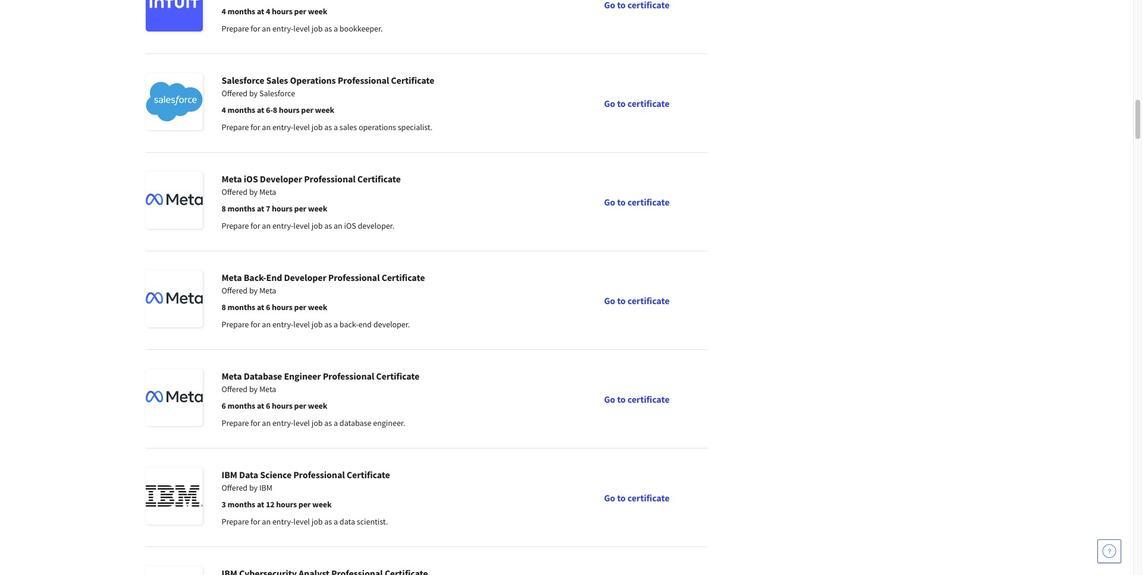 Task type: describe. For each thing, give the bounding box(es) containing it.
1 months from the top
[[228, 6, 255, 17]]

an for engineer
[[262, 418, 271, 429]]

entry- for operations
[[272, 122, 294, 133]]

months for sales
[[228, 105, 255, 115]]

4 months at 4 hours per week
[[222, 6, 327, 17]]

database
[[340, 418, 372, 429]]

at for sales
[[257, 105, 264, 115]]

hours inside meta database engineer professional certificate offered by meta 6 months at 6 hours per week
[[272, 401, 293, 412]]

4 inside salesforce sales operations professional certificate offered by salesforce 4 months at 6-8 hours per week
[[222, 105, 226, 115]]

at for database
[[257, 401, 264, 412]]

per inside 'ibm data science professional certificate offered by ibm 3 months at 12 hours per week'
[[299, 500, 311, 510]]

per inside meta back-end developer professional certificate offered by meta 8 months at 6 hours per week
[[294, 302, 306, 313]]

hours inside "meta ios developer professional certificate offered by meta 8 months at 7 hours per week"
[[272, 203, 293, 214]]

1 at from the top
[[257, 6, 264, 17]]

operations
[[290, 74, 336, 86]]

for for database
[[251, 418, 260, 429]]

by for data
[[249, 483, 258, 494]]

for for data
[[251, 517, 260, 528]]

1 a from the top
[[334, 23, 338, 34]]

at for data
[[257, 500, 264, 510]]

a for science
[[334, 517, 338, 528]]

an for end
[[262, 319, 271, 330]]

offered for meta database engineer professional certificate
[[222, 384, 248, 395]]

certificate for salesforce sales operations professional certificate
[[628, 97, 670, 109]]

8 inside salesforce sales operations professional certificate offered by salesforce 4 months at 6-8 hours per week
[[273, 105, 277, 115]]

for for ios
[[251, 221, 260, 231]]

for for sales
[[251, 122, 260, 133]]

for for back-
[[251, 319, 260, 330]]

help center image
[[1102, 545, 1117, 559]]

go for meta database engineer professional certificate
[[604, 394, 615, 405]]

3
[[222, 500, 226, 510]]

back-
[[340, 319, 358, 330]]

professional for engineer
[[323, 371, 374, 383]]

6-
[[266, 105, 273, 115]]

job for operations
[[312, 122, 323, 133]]

by for database
[[249, 384, 258, 395]]

certificate for ibm data science professional certificate
[[347, 469, 390, 481]]

1 as from the top
[[324, 23, 332, 34]]

professional for science
[[293, 469, 345, 481]]

intuit image
[[145, 0, 203, 32]]

as for science
[[324, 517, 332, 528]]

meta ios developer professional certificate offered by meta 8 months at 7 hours per week
[[222, 173, 401, 214]]

prepare for an entry-level job as a data scientist.
[[222, 517, 388, 528]]

meta database engineer professional certificate offered by meta 6 months at 6 hours per week
[[222, 371, 420, 412]]

0 horizontal spatial ibm
[[222, 469, 237, 481]]

professional for operations
[[338, 74, 389, 86]]

offered for meta ios developer professional certificate
[[222, 187, 248, 198]]

entry- for end
[[272, 319, 294, 330]]

meta back-end developer professional certificate offered by meta 8 months at 6 hours per week
[[222, 272, 425, 313]]

offered inside meta back-end developer professional certificate offered by meta 8 months at 6 hours per week
[[222, 286, 248, 296]]

an down 4 months at 4 hours per week
[[262, 23, 271, 34]]

hours inside meta back-end developer professional certificate offered by meta 8 months at 6 hours per week
[[272, 302, 293, 313]]

job for science
[[312, 517, 323, 528]]

offered for ibm data science professional certificate
[[222, 483, 248, 494]]

data
[[239, 469, 258, 481]]

meta image for meta ios developer professional certificate
[[145, 172, 203, 229]]

prepare for an entry-level job as a database engineer.
[[222, 418, 405, 429]]

an for operations
[[262, 122, 271, 133]]

salesforce sales operations professional certificate offered by salesforce 4 months at 6-8 hours per week
[[222, 74, 434, 115]]

week up prepare for an entry-level job as a bookkeeper.
[[308, 6, 327, 17]]

certificate for salesforce sales operations professional certificate
[[391, 74, 434, 86]]

by inside meta back-end developer professional certificate offered by meta 8 months at 6 hours per week
[[249, 286, 258, 296]]

entry- for science
[[272, 517, 294, 528]]

data
[[340, 517, 355, 528]]

1 vertical spatial ios
[[344, 221, 356, 231]]

months for data
[[228, 500, 255, 510]]

meta image for meta back-end developer professional certificate
[[145, 271, 203, 328]]

level for developer
[[294, 221, 310, 231]]

by for ios
[[249, 187, 258, 198]]

go to certificate for meta back-end developer professional certificate
[[604, 295, 670, 307]]

professional inside meta back-end developer professional certificate offered by meta 8 months at 6 hours per week
[[328, 272, 380, 284]]

ios inside "meta ios developer professional certificate offered by meta 8 months at 7 hours per week"
[[244, 173, 258, 185]]

to for meta back-end developer professional certificate
[[617, 295, 626, 307]]

1 prepare from the top
[[222, 23, 249, 34]]

to for meta ios developer professional certificate
[[617, 196, 626, 208]]

go for ibm data science professional certificate
[[604, 492, 615, 504]]

go for salesforce sales operations professional certificate
[[604, 97, 615, 109]]

certificate for meta back-end developer professional certificate
[[628, 295, 670, 307]]

entry- for developer
[[272, 221, 294, 231]]

hours inside 'ibm data science professional certificate offered by ibm 3 months at 12 hours per week'
[[276, 500, 297, 510]]

an for science
[[262, 517, 271, 528]]

as for operations
[[324, 122, 332, 133]]

job for end
[[312, 319, 323, 330]]



Task type: vqa. For each thing, say whether or not it's contained in the screenshot.
Computer to the bottom
no



Task type: locate. For each thing, give the bounding box(es) containing it.
meta
[[222, 173, 242, 185], [259, 187, 276, 198], [222, 272, 242, 284], [259, 286, 276, 296], [222, 371, 242, 383], [259, 384, 276, 395]]

week up prepare for an entry-level job as an ios developer.
[[308, 203, 327, 214]]

professional
[[338, 74, 389, 86], [304, 173, 356, 185], [328, 272, 380, 284], [323, 371, 374, 383], [293, 469, 345, 481]]

week inside "meta ios developer professional certificate offered by meta 8 months at 7 hours per week"
[[308, 203, 327, 214]]

5 offered from the top
[[222, 483, 248, 494]]

0 horizontal spatial ios
[[244, 173, 258, 185]]

job left sales
[[312, 122, 323, 133]]

4 certificate from the top
[[628, 394, 670, 405]]

certificate for meta database engineer professional certificate
[[628, 394, 670, 405]]

4 left 6-
[[222, 105, 226, 115]]

6 level from the top
[[294, 517, 310, 528]]

4 right intuit image
[[222, 6, 226, 17]]

as left back-
[[324, 319, 332, 330]]

2 meta image from the top
[[145, 271, 203, 328]]

certificate for meta database engineer professional certificate
[[376, 371, 420, 383]]

back-
[[244, 272, 266, 284]]

6 entry- from the top
[[272, 517, 294, 528]]

prepare for meta ios developer professional certificate
[[222, 221, 249, 231]]

bookkeeper.
[[340, 23, 383, 34]]

months inside 'ibm data science professional certificate offered by ibm 3 months at 12 hours per week'
[[228, 500, 255, 510]]

months for database
[[228, 401, 255, 412]]

1 certificate from the top
[[628, 97, 670, 109]]

1 by from the top
[[249, 88, 258, 99]]

2 months from the top
[[228, 105, 255, 115]]

ios
[[244, 173, 258, 185], [344, 221, 356, 231]]

an down "meta ios developer professional certificate offered by meta 8 months at 7 hours per week"
[[334, 221, 343, 231]]

4 at from the top
[[257, 302, 264, 313]]

2 vertical spatial 8
[[222, 302, 226, 313]]

professional inside "meta ios developer professional certificate offered by meta 8 months at 7 hours per week"
[[304, 173, 356, 185]]

3 offered from the top
[[222, 286, 248, 296]]

1 go from the top
[[604, 97, 615, 109]]

a for end
[[334, 319, 338, 330]]

ibm
[[222, 469, 237, 481], [259, 483, 273, 494]]

engineer.
[[373, 418, 405, 429]]

go to certificate for meta ios developer professional certificate
[[604, 196, 670, 208]]

per inside meta database engineer professional certificate offered by meta 6 months at 6 hours per week
[[294, 401, 306, 412]]

an down 6-
[[262, 122, 271, 133]]

2 entry- from the top
[[272, 122, 294, 133]]

6 months from the top
[[228, 500, 255, 510]]

3 certificate from the top
[[628, 295, 670, 307]]

months inside meta database engineer professional certificate offered by meta 6 months at 6 hours per week
[[228, 401, 255, 412]]

2 job from the top
[[312, 122, 323, 133]]

job down "meta ios developer professional certificate offered by meta 8 months at 7 hours per week"
[[312, 221, 323, 231]]

hours inside salesforce sales operations professional certificate offered by salesforce 4 months at 6-8 hours per week
[[279, 105, 300, 115]]

offered for salesforce sales operations professional certificate
[[222, 88, 248, 99]]

4 months from the top
[[228, 302, 255, 313]]

job left bookkeeper.
[[312, 23, 323, 34]]

4 go to certificate from the top
[[604, 394, 670, 405]]

1 vertical spatial developer
[[284, 272, 326, 284]]

per up prepare for an entry-level job as a sales operations specialist.
[[301, 105, 313, 115]]

2 at from the top
[[257, 105, 264, 115]]

professional for developer
[[304, 173, 356, 185]]

developer
[[260, 173, 302, 185], [284, 272, 326, 284]]

go to certificate for meta database engineer professional certificate
[[604, 394, 670, 405]]

3 to from the top
[[617, 295, 626, 307]]

per up prepare for an entry-level job as a bookkeeper.
[[294, 6, 306, 17]]

at down database
[[257, 401, 264, 412]]

level down 'ibm data science professional certificate offered by ibm 3 months at 12 hours per week'
[[294, 517, 310, 528]]

engineer
[[284, 371, 321, 383]]

week up 'prepare for an entry-level job as a data scientist.'
[[312, 500, 332, 510]]

3 go from the top
[[604, 295, 615, 307]]

professional right engineer
[[323, 371, 374, 383]]

meta image for meta database engineer professional certificate
[[145, 369, 203, 427]]

5 go from the top
[[604, 492, 615, 504]]

level down meta back-end developer professional certificate offered by meta 8 months at 6 hours per week
[[294, 319, 310, 330]]

prepare for meta database engineer professional certificate
[[222, 418, 249, 429]]

1 vertical spatial 8
[[222, 203, 226, 214]]

scientist.
[[357, 517, 388, 528]]

week
[[308, 6, 327, 17], [315, 105, 334, 115], [308, 203, 327, 214], [308, 302, 327, 313], [308, 401, 327, 412], [312, 500, 332, 510]]

4 up prepare for an entry-level job as a bookkeeper.
[[266, 6, 270, 17]]

an for developer
[[262, 221, 271, 231]]

certificate inside "meta ios developer professional certificate offered by meta 8 months at 7 hours per week"
[[357, 173, 401, 185]]

hours right 7
[[272, 203, 293, 214]]

prepare for meta back-end developer professional certificate
[[222, 319, 249, 330]]

professional inside salesforce sales operations professional certificate offered by salesforce 4 months at 6-8 hours per week
[[338, 74, 389, 86]]

end
[[266, 272, 282, 284]]

3 job from the top
[[312, 221, 323, 231]]

1 meta image from the top
[[145, 172, 203, 229]]

1 go to certificate from the top
[[604, 97, 670, 109]]

7
[[266, 203, 270, 214]]

5 level from the top
[[294, 418, 310, 429]]

salesforce left sales
[[222, 74, 264, 86]]

5 by from the top
[[249, 483, 258, 494]]

at left 6-
[[257, 105, 264, 115]]

at left 12
[[257, 500, 264, 510]]

entry- down 6-
[[272, 122, 294, 133]]

2 prepare from the top
[[222, 122, 249, 133]]

per inside "meta ios developer professional certificate offered by meta 8 months at 7 hours per week"
[[294, 203, 306, 214]]

1 horizontal spatial ios
[[344, 221, 356, 231]]

ibm left data
[[222, 469, 237, 481]]

sales
[[340, 122, 357, 133]]

hours down the end
[[272, 302, 293, 313]]

per
[[294, 6, 306, 17], [301, 105, 313, 115], [294, 203, 306, 214], [294, 302, 306, 313], [294, 401, 306, 412], [299, 500, 311, 510]]

as left sales
[[324, 122, 332, 133]]

ibm down "science"
[[259, 483, 273, 494]]

0 vertical spatial ibm
[[222, 469, 237, 481]]

week inside meta database engineer professional certificate offered by meta 6 months at 6 hours per week
[[308, 401, 327, 412]]

go to certificate
[[604, 97, 670, 109], [604, 196, 670, 208], [604, 295, 670, 307], [604, 394, 670, 405], [604, 492, 670, 504]]

a for engineer
[[334, 418, 338, 429]]

4 level from the top
[[294, 319, 310, 330]]

level
[[294, 23, 310, 34], [294, 122, 310, 133], [294, 221, 310, 231], [294, 319, 310, 330], [294, 418, 310, 429], [294, 517, 310, 528]]

5 a from the top
[[334, 517, 338, 528]]

3 entry- from the top
[[272, 221, 294, 231]]

5 job from the top
[[312, 418, 323, 429]]

level for end
[[294, 319, 310, 330]]

3 a from the top
[[334, 319, 338, 330]]

5 entry- from the top
[[272, 418, 294, 429]]

3 meta image from the top
[[145, 369, 203, 427]]

at down 'back-'
[[257, 302, 264, 313]]

2 offered from the top
[[222, 187, 248, 198]]

week inside meta back-end developer professional certificate offered by meta 8 months at 6 hours per week
[[308, 302, 327, 313]]

go to certificate for ibm data science professional certificate
[[604, 492, 670, 504]]

months inside "meta ios developer professional certificate offered by meta 8 months at 7 hours per week"
[[228, 203, 255, 214]]

level down meta database engineer professional certificate offered by meta 6 months at 6 hours per week
[[294, 418, 310, 429]]

6 as from the top
[[324, 517, 332, 528]]

months inside meta back-end developer professional certificate offered by meta 8 months at 6 hours per week
[[228, 302, 255, 313]]

2 for from the top
[[251, 122, 260, 133]]

level down 4 months at 4 hours per week
[[294, 23, 310, 34]]

offered inside meta database engineer professional certificate offered by meta 6 months at 6 hours per week
[[222, 384, 248, 395]]

salesforce image
[[145, 73, 203, 130]]

5 as from the top
[[324, 418, 332, 429]]

certificate inside meta database engineer professional certificate offered by meta 6 months at 6 hours per week
[[376, 371, 420, 383]]

prepare for an entry-level job as a back-end developer.
[[222, 319, 410, 330]]

certificate inside salesforce sales operations professional certificate offered by salesforce 4 months at 6-8 hours per week
[[391, 74, 434, 86]]

at inside "meta ios developer professional certificate offered by meta 8 months at 7 hours per week"
[[257, 203, 264, 214]]

go
[[604, 97, 615, 109], [604, 196, 615, 208], [604, 295, 615, 307], [604, 394, 615, 405], [604, 492, 615, 504]]

developer right the end
[[284, 272, 326, 284]]

8 inside "meta ios developer professional certificate offered by meta 8 months at 7 hours per week"
[[222, 203, 226, 214]]

6
[[266, 302, 270, 313], [222, 401, 226, 412], [266, 401, 270, 412]]

go to certificate for salesforce sales operations professional certificate
[[604, 97, 670, 109]]

sales
[[266, 74, 288, 86]]

per up 'prepare for an entry-level job as a data scientist.'
[[299, 500, 311, 510]]

5 prepare from the top
[[222, 418, 249, 429]]

a
[[334, 23, 338, 34], [334, 122, 338, 133], [334, 319, 338, 330], [334, 418, 338, 429], [334, 517, 338, 528]]

as down "meta ios developer professional certificate offered by meta 8 months at 7 hours per week"
[[324, 221, 332, 231]]

4 job from the top
[[312, 319, 323, 330]]

week inside 'ibm data science professional certificate offered by ibm 3 months at 12 hours per week'
[[312, 500, 332, 510]]

offered inside "meta ios developer professional certificate offered by meta 8 months at 7 hours per week"
[[222, 187, 248, 198]]

2 certificate from the top
[[628, 196, 670, 208]]

at inside meta database engineer professional certificate offered by meta 6 months at 6 hours per week
[[257, 401, 264, 412]]

6 for from the top
[[251, 517, 260, 528]]

2 go from the top
[[604, 196, 615, 208]]

entry-
[[272, 23, 294, 34], [272, 122, 294, 133], [272, 221, 294, 231], [272, 319, 294, 330], [272, 418, 294, 429], [272, 517, 294, 528]]

prepare for an entry-level job as a sales operations specialist.
[[222, 122, 433, 133]]

offered inside 'ibm data science professional certificate offered by ibm 3 months at 12 hours per week'
[[222, 483, 248, 494]]

go for meta back-end developer professional certificate
[[604, 295, 615, 307]]

science
[[260, 469, 292, 481]]

at inside meta back-end developer professional certificate offered by meta 8 months at 6 hours per week
[[257, 302, 264, 313]]

1 to from the top
[[617, 97, 626, 109]]

as for developer
[[324, 221, 332, 231]]

job for engineer
[[312, 418, 323, 429]]

developer up 7
[[260, 173, 302, 185]]

an
[[262, 23, 271, 34], [262, 122, 271, 133], [262, 221, 271, 231], [334, 221, 343, 231], [262, 319, 271, 330], [262, 418, 271, 429], [262, 517, 271, 528]]

2 a from the top
[[334, 122, 338, 133]]

entry- down the end
[[272, 319, 294, 330]]

months
[[228, 6, 255, 17], [228, 105, 255, 115], [228, 203, 255, 214], [228, 302, 255, 313], [228, 401, 255, 412], [228, 500, 255, 510]]

1 vertical spatial meta image
[[145, 271, 203, 328]]

certificate for meta ios developer professional certificate
[[628, 196, 670, 208]]

a left back-
[[334, 319, 338, 330]]

0 vertical spatial developer
[[260, 173, 302, 185]]

3 prepare from the top
[[222, 221, 249, 231]]

at inside 'ibm data science professional certificate offered by ibm 3 months at 12 hours per week'
[[257, 500, 264, 510]]

2 to from the top
[[617, 196, 626, 208]]

5 at from the top
[[257, 401, 264, 412]]

end
[[358, 319, 372, 330]]

6 inside meta back-end developer professional certificate offered by meta 8 months at 6 hours per week
[[266, 302, 270, 313]]

hours up prepare for an entry-level job as a bookkeeper.
[[272, 6, 293, 17]]

3 as from the top
[[324, 221, 332, 231]]

a left bookkeeper.
[[334, 23, 338, 34]]

5 go to certificate from the top
[[604, 492, 670, 504]]

an down database
[[262, 418, 271, 429]]

entry- down 12
[[272, 517, 294, 528]]

as left database
[[324, 418, 332, 429]]

job left back-
[[312, 319, 323, 330]]

4 prepare from the top
[[222, 319, 249, 330]]

2 go to certificate from the top
[[604, 196, 670, 208]]

to for meta database engineer professional certificate
[[617, 394, 626, 405]]

by inside 'ibm data science professional certificate offered by ibm 3 months at 12 hours per week'
[[249, 483, 258, 494]]

3 level from the top
[[294, 221, 310, 231]]

by for sales
[[249, 88, 258, 99]]

hours down database
[[272, 401, 293, 412]]

to for salesforce sales operations professional certificate
[[617, 97, 626, 109]]

2 by from the top
[[249, 187, 258, 198]]

developer inside "meta ios developer professional certificate offered by meta 8 months at 7 hours per week"
[[260, 173, 302, 185]]

at for ios
[[257, 203, 264, 214]]

to for ibm data science professional certificate
[[617, 492, 626, 504]]

4 entry- from the top
[[272, 319, 294, 330]]

level for science
[[294, 517, 310, 528]]

as left bookkeeper.
[[324, 23, 332, 34]]

week inside salesforce sales operations professional certificate offered by salesforce 4 months at 6-8 hours per week
[[315, 105, 334, 115]]

by
[[249, 88, 258, 99], [249, 187, 258, 198], [249, 286, 258, 296], [249, 384, 258, 395], [249, 483, 258, 494]]

salesforce
[[222, 74, 264, 86], [259, 88, 295, 99]]

4 as from the top
[[324, 319, 332, 330]]

per up prepare for an entry-level job as an ios developer.
[[294, 203, 306, 214]]

entry- down "meta ios developer professional certificate offered by meta 8 months at 7 hours per week"
[[272, 221, 294, 231]]

4 go from the top
[[604, 394, 615, 405]]

to
[[617, 97, 626, 109], [617, 196, 626, 208], [617, 295, 626, 307], [617, 394, 626, 405], [617, 492, 626, 504]]

1 vertical spatial ibm
[[259, 483, 273, 494]]

specialist.
[[398, 122, 433, 133]]

4 a from the top
[[334, 418, 338, 429]]

by inside "meta ios developer professional certificate offered by meta 8 months at 7 hours per week"
[[249, 187, 258, 198]]

prepare for an entry-level job as a bookkeeper.
[[222, 23, 383, 34]]

by inside salesforce sales operations professional certificate offered by salesforce 4 months at 6-8 hours per week
[[249, 88, 258, 99]]

entry- for engineer
[[272, 418, 294, 429]]

1 entry- from the top
[[272, 23, 294, 34]]

2 level from the top
[[294, 122, 310, 133]]

developer inside meta back-end developer professional certificate offered by meta 8 months at 6 hours per week
[[284, 272, 326, 284]]

1 job from the top
[[312, 23, 323, 34]]

0 vertical spatial ios
[[244, 173, 258, 185]]

0 vertical spatial meta image
[[145, 172, 203, 229]]

an down 7
[[262, 221, 271, 231]]

as left the data
[[324, 517, 332, 528]]

professional inside meta database engineer professional certificate offered by meta 6 months at 6 hours per week
[[323, 371, 374, 383]]

per up prepare for an entry-level job as a back-end developer.
[[294, 302, 306, 313]]

professional up back-
[[328, 272, 380, 284]]

a for operations
[[334, 122, 338, 133]]

level down salesforce sales operations professional certificate offered by salesforce 4 months at 6-8 hours per week
[[294, 122, 310, 133]]

per inside salesforce sales operations professional certificate offered by salesforce 4 months at 6-8 hours per week
[[301, 105, 313, 115]]

4 to from the top
[[617, 394, 626, 405]]

professional up operations
[[338, 74, 389, 86]]

meta image
[[145, 172, 203, 229], [145, 271, 203, 328], [145, 369, 203, 427]]

for
[[251, 23, 260, 34], [251, 122, 260, 133], [251, 221, 260, 231], [251, 319, 260, 330], [251, 418, 260, 429], [251, 517, 260, 528]]

4
[[222, 6, 226, 17], [266, 6, 270, 17], [222, 105, 226, 115]]

6 at from the top
[[257, 500, 264, 510]]

entry- down meta database engineer professional certificate offered by meta 6 months at 6 hours per week
[[272, 418, 294, 429]]

week up prepare for an entry-level job as a sales operations specialist.
[[315, 105, 334, 115]]

5 for from the top
[[251, 418, 260, 429]]

certificate inside meta back-end developer professional certificate offered by meta 8 months at 6 hours per week
[[382, 272, 425, 284]]

go for meta ios developer professional certificate
[[604, 196, 615, 208]]

certificate
[[391, 74, 434, 86], [357, 173, 401, 185], [382, 272, 425, 284], [376, 371, 420, 383], [347, 469, 390, 481]]

3 months from the top
[[228, 203, 255, 214]]

0 vertical spatial salesforce
[[222, 74, 264, 86]]

entry- down 4 months at 4 hours per week
[[272, 23, 294, 34]]

prepare
[[222, 23, 249, 34], [222, 122, 249, 133], [222, 221, 249, 231], [222, 319, 249, 330], [222, 418, 249, 429], [222, 517, 249, 528]]

4 offered from the top
[[222, 384, 248, 395]]

5 to from the top
[[617, 492, 626, 504]]

0 vertical spatial developer.
[[358, 221, 395, 231]]

1 for from the top
[[251, 23, 260, 34]]

ibm image
[[145, 468, 203, 525]]

prepare for ibm data science professional certificate
[[222, 517, 249, 528]]

at left 7
[[257, 203, 264, 214]]

1 level from the top
[[294, 23, 310, 34]]

ibm data science professional certificate offered by ibm 3 months at 12 hours per week
[[222, 469, 390, 510]]

as for end
[[324, 319, 332, 330]]

job for developer
[[312, 221, 323, 231]]

per up prepare for an entry-level job as a database engineer.
[[294, 401, 306, 412]]

months for ios
[[228, 203, 255, 214]]

1 horizontal spatial ibm
[[259, 483, 273, 494]]

0 vertical spatial 8
[[273, 105, 277, 115]]

certificate
[[628, 97, 670, 109], [628, 196, 670, 208], [628, 295, 670, 307], [628, 394, 670, 405], [628, 492, 670, 504]]

1 vertical spatial developer.
[[373, 319, 410, 330]]

as for engineer
[[324, 418, 332, 429]]

certificate inside 'ibm data science professional certificate offered by ibm 3 months at 12 hours per week'
[[347, 469, 390, 481]]

by inside meta database engineer professional certificate offered by meta 6 months at 6 hours per week
[[249, 384, 258, 395]]

4 for from the top
[[251, 319, 260, 330]]

hours
[[272, 6, 293, 17], [279, 105, 300, 115], [272, 203, 293, 214], [272, 302, 293, 313], [272, 401, 293, 412], [276, 500, 297, 510]]

as
[[324, 23, 332, 34], [324, 122, 332, 133], [324, 221, 332, 231], [324, 319, 332, 330], [324, 418, 332, 429], [324, 517, 332, 528]]

certificate for ibm data science professional certificate
[[628, 492, 670, 504]]

salesforce down sales
[[259, 88, 295, 99]]

3 for from the top
[[251, 221, 260, 231]]

a left sales
[[334, 122, 338, 133]]

2 vertical spatial meta image
[[145, 369, 203, 427]]

at up prepare for an entry-level job as a bookkeeper.
[[257, 6, 264, 17]]

professional inside 'ibm data science professional certificate offered by ibm 3 months at 12 hours per week'
[[293, 469, 345, 481]]

professional up prepare for an entry-level job as an ios developer.
[[304, 173, 356, 185]]

offered inside salesforce sales operations professional certificate offered by salesforce 4 months at 6-8 hours per week
[[222, 88, 248, 99]]

developer.
[[358, 221, 395, 231], [373, 319, 410, 330]]

an down the end
[[262, 319, 271, 330]]

database
[[244, 371, 282, 383]]

3 go to certificate from the top
[[604, 295, 670, 307]]

6 prepare from the top
[[222, 517, 249, 528]]

hours right 6-
[[279, 105, 300, 115]]

level down "meta ios developer professional certificate offered by meta 8 months at 7 hours per week"
[[294, 221, 310, 231]]

job down meta database engineer professional certificate offered by meta 6 months at 6 hours per week
[[312, 418, 323, 429]]

hours right 12
[[276, 500, 297, 510]]

prepare for an entry-level job as an ios developer.
[[222, 221, 395, 231]]

5 months from the top
[[228, 401, 255, 412]]

a left database
[[334, 418, 338, 429]]

offered
[[222, 88, 248, 99], [222, 187, 248, 198], [222, 286, 248, 296], [222, 384, 248, 395], [222, 483, 248, 494]]

5 certificate from the top
[[628, 492, 670, 504]]

week up prepare for an entry-level job as a back-end developer.
[[308, 302, 327, 313]]

prepare for salesforce sales operations professional certificate
[[222, 122, 249, 133]]

job
[[312, 23, 323, 34], [312, 122, 323, 133], [312, 221, 323, 231], [312, 319, 323, 330], [312, 418, 323, 429], [312, 517, 323, 528]]

3 by from the top
[[249, 286, 258, 296]]

professional right "science"
[[293, 469, 345, 481]]

12
[[266, 500, 275, 510]]

8 inside meta back-end developer professional certificate offered by meta 8 months at 6 hours per week
[[222, 302, 226, 313]]

at
[[257, 6, 264, 17], [257, 105, 264, 115], [257, 203, 264, 214], [257, 302, 264, 313], [257, 401, 264, 412], [257, 500, 264, 510]]

level for operations
[[294, 122, 310, 133]]

2 as from the top
[[324, 122, 332, 133]]

certificate for meta ios developer professional certificate
[[357, 173, 401, 185]]

week up prepare for an entry-level job as a database engineer.
[[308, 401, 327, 412]]

level for engineer
[[294, 418, 310, 429]]

1 vertical spatial salesforce
[[259, 88, 295, 99]]

an down 12
[[262, 517, 271, 528]]

at inside salesforce sales operations professional certificate offered by salesforce 4 months at 6-8 hours per week
[[257, 105, 264, 115]]

job left the data
[[312, 517, 323, 528]]

4 by from the top
[[249, 384, 258, 395]]

3 at from the top
[[257, 203, 264, 214]]

months inside salesforce sales operations professional certificate offered by salesforce 4 months at 6-8 hours per week
[[228, 105, 255, 115]]

operations
[[359, 122, 396, 133]]

1 offered from the top
[[222, 88, 248, 99]]

6 job from the top
[[312, 517, 323, 528]]

a left the data
[[334, 517, 338, 528]]

8
[[273, 105, 277, 115], [222, 203, 226, 214], [222, 302, 226, 313]]



